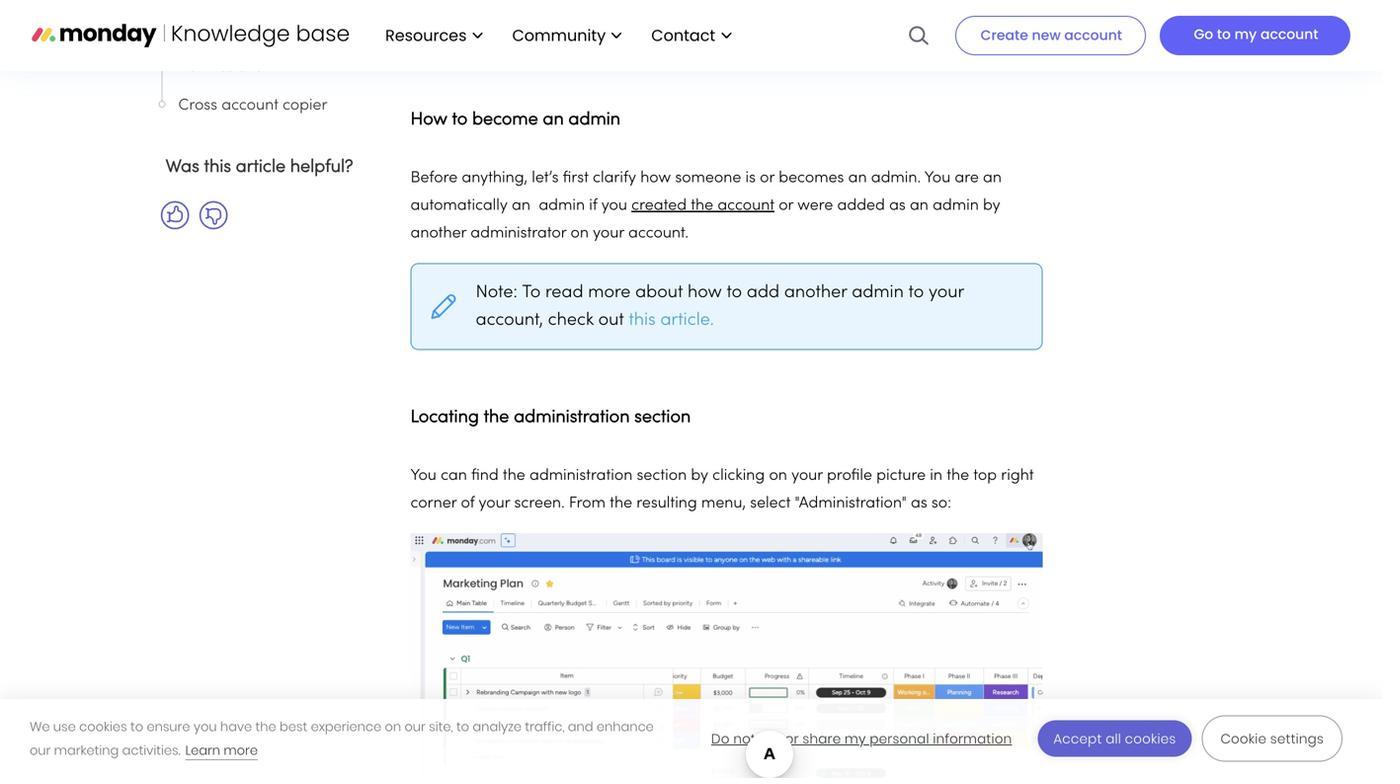 Task type: describe. For each thing, give the bounding box(es) containing it.
clicking
[[713, 469, 765, 484]]

cookie settings button
[[1202, 716, 1343, 762]]

accept all cookies
[[1054, 730, 1176, 749]]

right
[[1001, 469, 1034, 484]]

how inside before anything, let's first clarify how someone is or becomes an admin. you are an automatically an  admin if you
[[641, 171, 671, 186]]

my inside button
[[845, 730, 866, 749]]

created
[[632, 199, 687, 213]]

site,
[[429, 718, 453, 736]]

locating the administration section
[[411, 409, 691, 426]]

you can find the administration section by clicking on your profile picture in the top right corner of your screen. from the resulting menu, select "administration" as so:
[[411, 469, 1034, 511]]

you inside before anything, let's first clarify how someone is or becomes an admin. you are an automatically an  admin if you
[[925, 171, 951, 186]]

read
[[545, 285, 584, 301]]

we
[[30, 718, 50, 736]]

ensure
[[147, 718, 190, 736]]

note:
[[476, 285, 522, 301]]

enhance
[[597, 718, 654, 736]]

an right are at the top right of the page
[[983, 171, 1002, 186]]

an inside or were added as an admin by another administrator on your account.
[[910, 199, 929, 213]]

to
[[522, 285, 541, 301]]

cross account copier
[[178, 98, 328, 113]]

can
[[441, 469, 467, 484]]

how
[[411, 112, 447, 128]]

account right the go
[[1261, 25, 1319, 44]]

resulting
[[637, 496, 697, 511]]

apps
[[178, 21, 214, 36]]

account down is
[[718, 199, 775, 213]]

we use cookies to ensure you have the best experience on our site, to analyze traffic, and enhance our marketing activities.
[[30, 718, 654, 760]]

analyze
[[473, 718, 522, 736]]

this article.
[[629, 312, 714, 329]]

are
[[955, 171, 979, 186]]

go to my account
[[1194, 25, 1319, 44]]

article.
[[661, 312, 714, 329]]

the inside we use cookies to ensure you have the best experience on our site, to analyze traffic, and enhance our marketing activities.
[[255, 718, 276, 736]]

0 vertical spatial administration
[[514, 409, 630, 426]]

as inside you can find the administration section by clicking on your profile picture in the top right corner of your screen. from the resulting menu, select "administration" as so:
[[911, 496, 928, 511]]

created the account
[[632, 199, 775, 213]]

admin inside before anything, let's first clarify how someone is or becomes an admin. you are an automatically an  admin if you
[[539, 199, 585, 213]]

profile
[[827, 469, 872, 484]]

the right from
[[610, 496, 632, 511]]

list containing resources
[[366, 0, 741, 71]]

cross account copier link
[[178, 94, 362, 118]]

information
[[933, 730, 1012, 749]]

or were added as an admin by another administrator on your account.
[[411, 199, 1001, 241]]

or inside before anything, let's first clarify how someone is or becomes an admin. you are an automatically an  admin if you
[[760, 171, 775, 186]]

admin inside to read more about how to add another admin to your account, check out
[[852, 285, 904, 301]]

cookies for use
[[79, 718, 127, 736]]

the down someone
[[691, 199, 714, 213]]

an up added
[[848, 171, 867, 186]]

another for administrator
[[411, 226, 466, 241]]

as inside or were added as an admin by another administrator on your account.
[[889, 199, 906, 213]]

select
[[750, 496, 791, 511]]

before
[[411, 171, 458, 186]]

automatically
[[411, 199, 508, 213]]

admin inside or were added as an admin by another administrator on your account.
[[933, 199, 979, 213]]

cpt2306051109 1398x822.gif image
[[411, 534, 1043, 779]]

on inside we use cookies to ensure you have the best experience on our site, to analyze traffic, and enhance our marketing activities.
[[385, 718, 401, 736]]

top
[[974, 469, 997, 484]]

about
[[635, 285, 683, 301]]

clarify
[[593, 171, 636, 186]]

added
[[837, 199, 885, 213]]

learn more
[[185, 742, 258, 760]]

is
[[746, 171, 756, 186]]

my inside the main element
[[1235, 25, 1257, 44]]

do not sell or share my personal information
[[711, 730, 1012, 749]]

how to become an admin
[[411, 112, 621, 128]]

or inside button
[[785, 730, 799, 749]]

you inside before anything, let's first clarify how someone is or becomes an admin. you are an automatically an  admin if you
[[602, 199, 627, 213]]

by for admin
[[983, 199, 1001, 213]]

an right become
[[543, 112, 564, 128]]

section inside you can find the administration section by clicking on your profile picture in the top right corner of your screen. from the resulting menu, select "administration" as so:
[[637, 469, 687, 484]]

sell
[[760, 730, 782, 749]]

so:
[[932, 496, 952, 511]]

or inside or were added as an admin by another administrator on your account.
[[779, 199, 794, 213]]

cookie
[[1221, 730, 1267, 749]]

permissions link
[[178, 55, 362, 79]]

resources link
[[375, 19, 493, 53]]

all
[[1106, 730, 1121, 749]]

the right locating
[[484, 409, 509, 426]]

this article. link
[[629, 312, 714, 329]]

first
[[563, 171, 589, 186]]

someone
[[675, 171, 741, 186]]

in
[[930, 469, 943, 484]]

go
[[1194, 25, 1214, 44]]

create new account
[[981, 26, 1123, 45]]

community
[[512, 24, 606, 46]]

to read more about how to add another admin to your account, check out
[[476, 285, 964, 329]]

not
[[733, 730, 756, 749]]

experience
[[311, 718, 382, 736]]

search logo image
[[908, 0, 930, 71]]

from
[[569, 496, 606, 511]]

check
[[548, 312, 594, 329]]

community link
[[502, 19, 632, 53]]

new
[[1032, 26, 1061, 45]]



Task type: vqa. For each thing, say whether or not it's contained in the screenshot.
support.
no



Task type: locate. For each thing, give the bounding box(es) containing it.
0 vertical spatial our
[[405, 718, 426, 736]]

to inside the main element
[[1217, 25, 1231, 44]]

0 horizontal spatial more
[[224, 742, 258, 760]]

0 vertical spatial my
[[1235, 25, 1257, 44]]

another inside to read more about how to add another admin to your account, check out
[[784, 285, 847, 301]]

this right was
[[204, 159, 231, 176]]

admin down added
[[852, 285, 904, 301]]

0 vertical spatial how
[[641, 171, 671, 186]]

you up learn
[[194, 718, 217, 736]]

by for section
[[691, 469, 708, 484]]

or right is
[[760, 171, 775, 186]]

1 vertical spatial or
[[779, 199, 794, 213]]

another for admin
[[784, 285, 847, 301]]

dialog containing do not sell or share my personal information
[[0, 700, 1382, 779]]

were
[[798, 199, 833, 213]]

or left were
[[779, 199, 794, 213]]

your inside to read more about how to add another admin to your account, check out
[[929, 285, 964, 301]]

1 horizontal spatial you
[[602, 199, 627, 213]]

admin
[[569, 112, 621, 128], [539, 199, 585, 213], [933, 199, 979, 213], [852, 285, 904, 301]]

cookies inside we use cookies to ensure you have the best experience on our site, to analyze traffic, and enhance our marketing activities.
[[79, 718, 127, 736]]

more up out
[[588, 285, 631, 301]]

another down automatically
[[411, 226, 466, 241]]

admin.
[[871, 171, 921, 186]]

picture
[[877, 469, 926, 484]]

more inside to read more about how to add another admin to your account, check out
[[588, 285, 631, 301]]

an down admin.
[[910, 199, 929, 213]]

our left site,
[[405, 718, 426, 736]]

1 vertical spatial this
[[629, 312, 656, 329]]

account right new
[[1065, 26, 1123, 45]]

if
[[589, 199, 597, 213]]

0 vertical spatial as
[[889, 199, 906, 213]]

1 horizontal spatial another
[[784, 285, 847, 301]]

locating
[[411, 409, 479, 426]]

contact
[[651, 24, 716, 46]]

as down admin.
[[889, 199, 906, 213]]

another inside or were added as an admin by another administrator on your account.
[[411, 226, 466, 241]]

let's
[[532, 171, 559, 186]]

on inside or were added as an admin by another administrator on your account.
[[571, 226, 589, 241]]

article
[[236, 159, 286, 176]]

to
[[1217, 25, 1231, 44], [452, 112, 468, 128], [727, 285, 742, 301], [909, 285, 924, 301], [130, 718, 143, 736], [456, 718, 469, 736]]

1 vertical spatial another
[[784, 285, 847, 301]]

as left the so:
[[911, 496, 928, 511]]

administrator
[[471, 226, 566, 241]]

cookie settings
[[1221, 730, 1324, 749]]

you inside we use cookies to ensure you have the best experience on our site, to analyze traffic, and enhance our marketing activities.
[[194, 718, 217, 736]]

dialog
[[0, 700, 1382, 779]]

0 horizontal spatial another
[[411, 226, 466, 241]]

the
[[691, 199, 714, 213], [484, 409, 509, 426], [503, 469, 525, 484], [947, 469, 969, 484], [610, 496, 632, 511], [255, 718, 276, 736]]

menu,
[[701, 496, 746, 511]]

1 vertical spatial on
[[769, 469, 787, 484]]

1 vertical spatial as
[[911, 496, 928, 511]]

do
[[711, 730, 730, 749]]

account inside "link"
[[222, 98, 278, 113]]

1 vertical spatial you
[[411, 469, 437, 484]]

0 vertical spatial another
[[411, 226, 466, 241]]

1 horizontal spatial more
[[588, 285, 631, 301]]

1 horizontal spatial my
[[1235, 25, 1257, 44]]

0 vertical spatial section
[[635, 409, 691, 426]]

cookies up marketing
[[79, 718, 127, 736]]

more down the have
[[224, 742, 258, 760]]

apps link
[[178, 17, 362, 41]]

0 horizontal spatial as
[[889, 199, 906, 213]]

cross
[[178, 98, 217, 113]]

on up 'select'
[[769, 469, 787, 484]]

you up corner
[[411, 469, 437, 484]]

my right the go
[[1235, 25, 1257, 44]]

before anything, let's first clarify how someone is or becomes an admin. you are an automatically an  admin if you
[[411, 171, 1002, 213]]

0 vertical spatial more
[[588, 285, 631, 301]]

0 horizontal spatial our
[[30, 742, 51, 760]]

corner
[[411, 496, 457, 511]]

admin down are at the top right of the page
[[933, 199, 979, 213]]

2 vertical spatial on
[[385, 718, 401, 736]]

0 vertical spatial you
[[602, 199, 627, 213]]

our
[[405, 718, 426, 736], [30, 742, 51, 760]]

learn more link
[[185, 742, 258, 761]]

"administration"
[[795, 496, 907, 511]]

another
[[411, 226, 466, 241], [784, 285, 847, 301]]

the left best
[[255, 718, 276, 736]]

0 horizontal spatial this
[[204, 159, 231, 176]]

share
[[803, 730, 841, 749]]

on right experience
[[385, 718, 401, 736]]

1 horizontal spatial on
[[571, 226, 589, 241]]

find
[[471, 469, 499, 484]]

permissions
[[178, 60, 262, 75]]

you
[[925, 171, 951, 186], [411, 469, 437, 484]]

main element
[[366, 0, 1351, 71]]

0 vertical spatial on
[[571, 226, 589, 241]]

0 vertical spatial you
[[925, 171, 951, 186]]

you inside you can find the administration section by clicking on your profile picture in the top right corner of your screen. from the resulting menu, select "administration" as so:
[[411, 469, 437, 484]]

becomes
[[779, 171, 844, 186]]

learn
[[185, 742, 220, 760]]

on
[[571, 226, 589, 241], [769, 469, 787, 484], [385, 718, 401, 736]]

section
[[635, 409, 691, 426], [637, 469, 687, 484]]

1 horizontal spatial you
[[925, 171, 951, 186]]

personal
[[870, 730, 929, 749]]

go to my account link
[[1160, 16, 1351, 55]]

this
[[204, 159, 231, 176], [629, 312, 656, 329]]

cookies inside accept all cookies button
[[1125, 730, 1176, 749]]

image_1_ _2023 06 05t110558.675.png image
[[411, 0, 1043, 36]]

traffic,
[[525, 718, 565, 736]]

contact link
[[642, 19, 741, 53]]

0 horizontal spatial how
[[641, 171, 671, 186]]

0 vertical spatial or
[[760, 171, 775, 186]]

1 horizontal spatial cookies
[[1125, 730, 1176, 749]]

or right the "sell"
[[785, 730, 799, 749]]

activities.
[[122, 742, 180, 760]]

have
[[220, 718, 252, 736]]

0 vertical spatial this
[[204, 159, 231, 176]]

account down permissions link
[[222, 98, 278, 113]]

how inside to read more about how to add another admin to your account, check out
[[688, 285, 722, 301]]

0 vertical spatial by
[[983, 199, 1001, 213]]

screen.
[[514, 496, 565, 511]]

by inside you can find the administration section by clicking on your profile picture in the top right corner of your screen. from the resulting menu, select "administration" as so:
[[691, 469, 708, 484]]

helpful?
[[290, 159, 353, 176]]

0 horizontal spatial my
[[845, 730, 866, 749]]

1 vertical spatial how
[[688, 285, 722, 301]]

1 vertical spatial you
[[194, 718, 217, 736]]

by
[[983, 199, 1001, 213], [691, 469, 708, 484]]

on inside you can find the administration section by clicking on your profile picture in the top right corner of your screen. from the resulting menu, select "administration" as so:
[[769, 469, 787, 484]]

1 vertical spatial more
[[224, 742, 258, 760]]

0 horizontal spatial by
[[691, 469, 708, 484]]

our down we
[[30, 742, 51, 760]]

1 vertical spatial administration
[[530, 469, 633, 484]]

add
[[747, 285, 780, 301]]

create
[[981, 26, 1028, 45]]

account
[[1261, 25, 1319, 44], [1065, 26, 1123, 45], [222, 98, 278, 113], [718, 199, 775, 213]]

1 vertical spatial my
[[845, 730, 866, 749]]

the right find on the left bottom of page
[[503, 469, 525, 484]]

account,
[[476, 312, 543, 329]]

1 horizontal spatial this
[[629, 312, 656, 329]]

list
[[366, 0, 741, 71]]

create new account link
[[955, 16, 1146, 55]]

1 vertical spatial by
[[691, 469, 708, 484]]

do not sell or share my personal information button
[[696, 721, 1028, 757]]

another right add
[[784, 285, 847, 301]]

1 horizontal spatial our
[[405, 718, 426, 736]]

was this article helpful?
[[166, 159, 353, 176]]

anything,
[[462, 171, 528, 186]]

your inside or were added as an admin by another administrator on your account.
[[593, 226, 624, 241]]

0 horizontal spatial cookies
[[79, 718, 127, 736]]

account.
[[628, 226, 689, 241]]

2 horizontal spatial on
[[769, 469, 787, 484]]

0 horizontal spatial you
[[194, 718, 217, 736]]

0 horizontal spatial you
[[411, 469, 437, 484]]

1 horizontal spatial as
[[911, 496, 928, 511]]

1 horizontal spatial by
[[983, 199, 1001, 213]]

1 horizontal spatial how
[[688, 285, 722, 301]]

marketing
[[54, 742, 119, 760]]

use
[[53, 718, 76, 736]]

out
[[598, 312, 624, 329]]

administration inside you can find the administration section by clicking on your profile picture in the top right corner of your screen. from the resulting menu, select "administration" as so:
[[530, 469, 633, 484]]

cookies for all
[[1125, 730, 1176, 749]]

settings
[[1271, 730, 1324, 749]]

1 vertical spatial our
[[30, 742, 51, 760]]

my
[[1235, 25, 1257, 44], [845, 730, 866, 749]]

how up article.
[[688, 285, 722, 301]]

admin up first
[[569, 112, 621, 128]]

0 horizontal spatial on
[[385, 718, 401, 736]]

monday.com logo image
[[32, 14, 350, 56]]

by inside or were added as an admin by another administrator on your account.
[[983, 199, 1001, 213]]

or
[[760, 171, 775, 186], [779, 199, 794, 213], [785, 730, 799, 749]]

and
[[568, 718, 593, 736]]

your
[[593, 226, 624, 241], [929, 285, 964, 301], [792, 469, 823, 484], [479, 496, 510, 511]]

how up created
[[641, 171, 671, 186]]

cookies right all
[[1125, 730, 1176, 749]]

best
[[280, 718, 308, 736]]

the right the in
[[947, 469, 969, 484]]

resources
[[385, 24, 467, 46]]

you left are at the top right of the page
[[925, 171, 951, 186]]

this right out
[[629, 312, 656, 329]]

on down first
[[571, 226, 589, 241]]

admin down first
[[539, 199, 585, 213]]

become
[[472, 112, 538, 128]]

my right share
[[845, 730, 866, 749]]

1 vertical spatial section
[[637, 469, 687, 484]]

more
[[588, 285, 631, 301], [224, 742, 258, 760]]

you right if in the top left of the page
[[602, 199, 627, 213]]

was
[[166, 159, 199, 176]]

2 vertical spatial or
[[785, 730, 799, 749]]

of
[[461, 496, 475, 511]]



